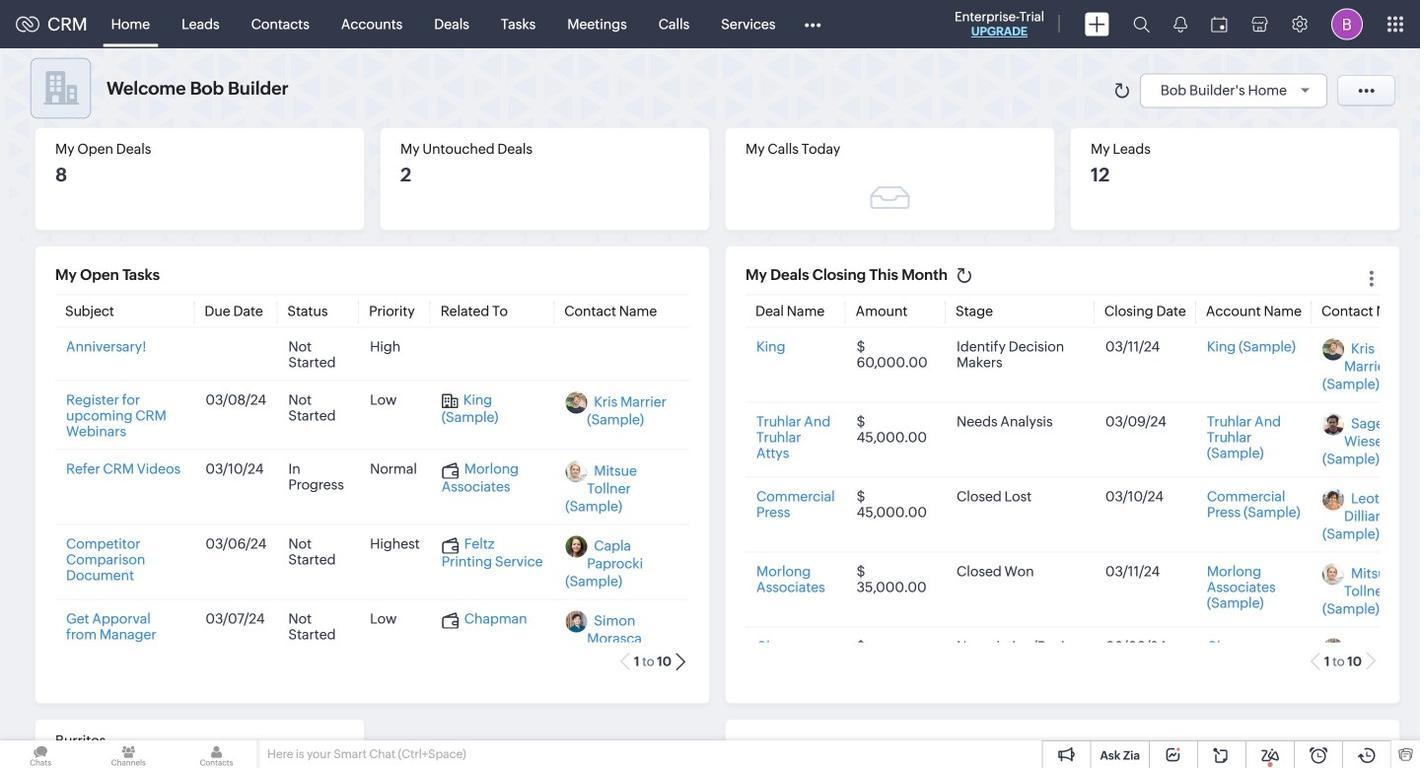 Task type: locate. For each thing, give the bounding box(es) containing it.
Other Modules field
[[792, 8, 834, 40]]

create menu image
[[1085, 12, 1110, 36]]

profile image
[[1332, 8, 1364, 40]]

create menu element
[[1073, 0, 1122, 48]]

chats image
[[0, 741, 81, 769]]

profile element
[[1320, 0, 1375, 48]]

logo image
[[16, 16, 39, 32]]



Task type: describe. For each thing, give the bounding box(es) containing it.
signals element
[[1162, 0, 1200, 48]]

search image
[[1134, 16, 1150, 33]]

channels image
[[88, 741, 169, 769]]

signals image
[[1174, 16, 1188, 33]]

search element
[[1122, 0, 1162, 48]]

calendar image
[[1212, 16, 1228, 32]]

contacts image
[[176, 741, 257, 769]]



Task type: vqa. For each thing, say whether or not it's contained in the screenshot.
middle Visits
no



